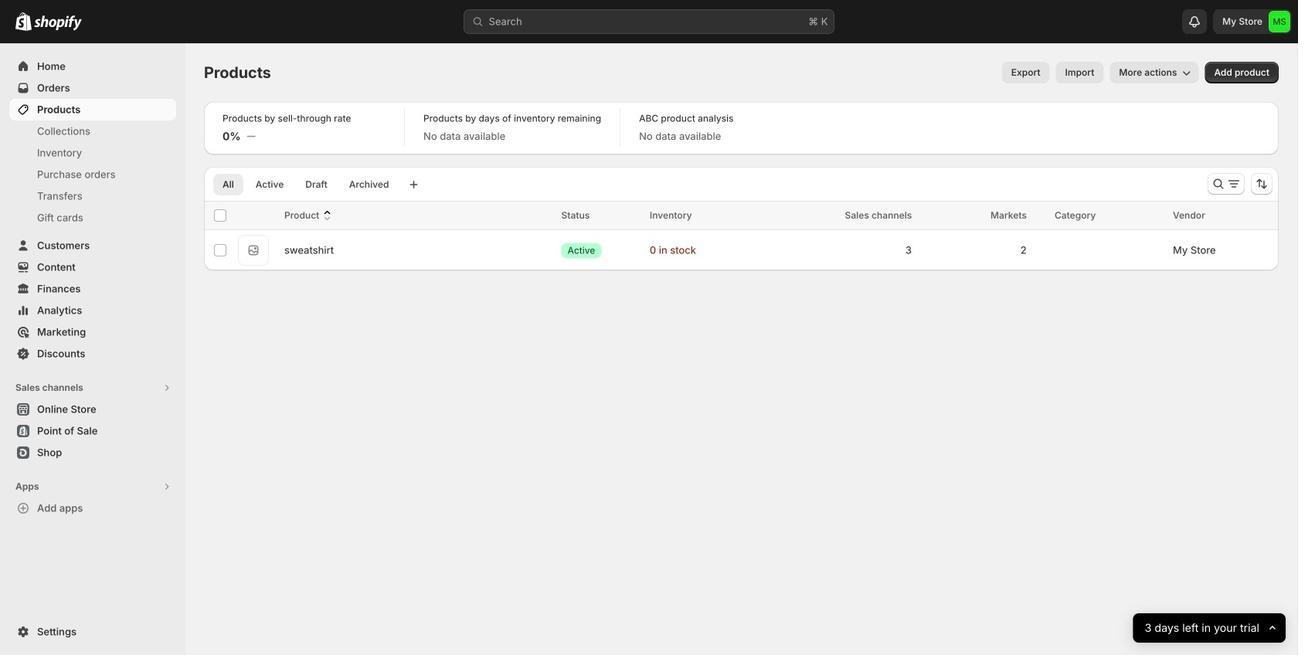 Task type: locate. For each thing, give the bounding box(es) containing it.
tab list
[[210, 173, 401, 195]]

my store image
[[1269, 11, 1290, 32]]



Task type: describe. For each thing, give the bounding box(es) containing it.
shopify image
[[34, 15, 82, 31]]

shopify image
[[15, 12, 32, 31]]



Task type: vqa. For each thing, say whether or not it's contained in the screenshot.
tab list
yes



